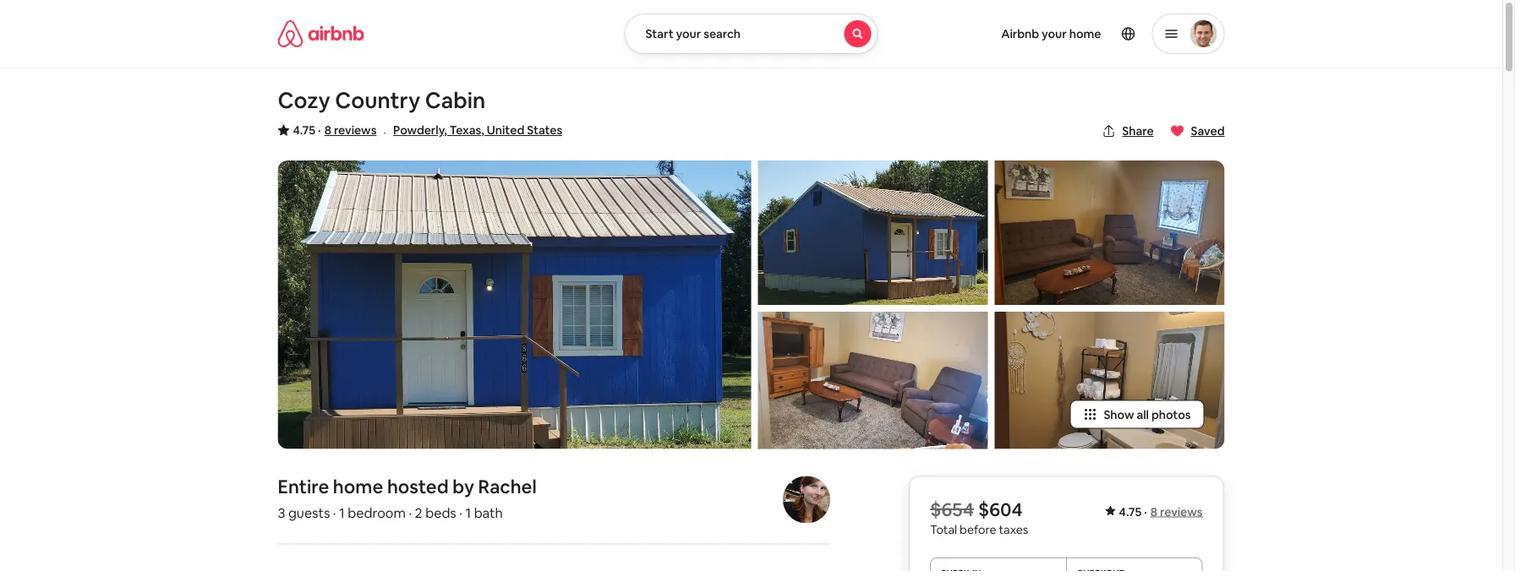 Task type: describe. For each thing, give the bounding box(es) containing it.
4.75 · 8 reviews for 8 reviews button to the top
[[293, 123, 377, 138]]

your for start
[[676, 26, 701, 41]]

entire home hosted by rachel 3 guests · 1 bedroom · 2 beds · 1 bath
[[278, 475, 537, 522]]

8 for the rightmost 8 reviews button
[[1151, 505, 1158, 520]]

$654 $604 total before taxes
[[930, 498, 1029, 538]]

airbnb your home link
[[991, 16, 1112, 52]]

4.75 · 8 reviews for the rightmost 8 reviews button
[[1119, 505, 1203, 520]]

Start your search search field
[[625, 14, 878, 54]]

show all photos
[[1104, 407, 1191, 422]]

8 for 8 reviews button to the top
[[324, 123, 331, 138]]

hosted
[[387, 475, 449, 499]]

show all photos button
[[1070, 401, 1205, 429]]

saved button
[[1164, 117, 1232, 145]]

share button
[[1095, 117, 1161, 145]]

share
[[1123, 123, 1154, 139]]

cozy
[[278, 86, 330, 115]]

reviews for 8 reviews button to the top
[[334, 123, 377, 138]]

home inside airbnb your home link
[[1070, 26, 1101, 41]]

profile element
[[899, 0, 1225, 68]]

reviews for the rightmost 8 reviews button
[[1160, 505, 1203, 520]]

guests
[[288, 505, 330, 522]]

2
[[415, 505, 423, 522]]

total
[[930, 523, 957, 538]]

beds
[[425, 505, 456, 522]]

saved
[[1191, 123, 1225, 139]]

search
[[704, 26, 741, 41]]

photos
[[1152, 407, 1191, 422]]

$654
[[930, 498, 974, 522]]

bath
[[474, 505, 503, 522]]

3
[[278, 505, 285, 522]]

country
[[335, 86, 420, 115]]

bedroom
[[348, 505, 406, 522]]

cozy country cabin
[[278, 86, 486, 115]]

· powderly, texas, united states
[[383, 123, 563, 140]]

1 vertical spatial 4.75
[[1119, 505, 1142, 520]]

0 vertical spatial 8 reviews button
[[324, 122, 377, 139]]

taxes
[[999, 523, 1029, 538]]

cozy country cabin image 1 image
[[278, 161, 751, 450]]

2 1 from the left
[[466, 505, 471, 522]]



Task type: vqa. For each thing, say whether or not it's contained in the screenshot.
$604
yes



Task type: locate. For each thing, give the bounding box(es) containing it.
0 vertical spatial home
[[1070, 26, 1101, 41]]

cozy country cabin image 2 image
[[758, 161, 988, 305]]

1 left bath at left
[[466, 505, 471, 522]]

$604
[[978, 498, 1023, 522]]

0 horizontal spatial your
[[676, 26, 701, 41]]

· inside · powderly, texas, united states
[[383, 123, 387, 140]]

0 horizontal spatial 8
[[324, 123, 331, 138]]

home
[[1070, 26, 1101, 41], [333, 475, 383, 499]]

1 horizontal spatial 8
[[1151, 505, 1158, 520]]

1 1 from the left
[[339, 505, 345, 522]]

1 vertical spatial reviews
[[1160, 505, 1203, 520]]

2 your from the left
[[1042, 26, 1067, 41]]

1 right guests
[[339, 505, 345, 522]]

4.75 · 8 reviews
[[293, 123, 377, 138], [1119, 505, 1203, 520]]

start your search button
[[625, 14, 878, 54]]

airbnb your home
[[1001, 26, 1101, 41]]

home right airbnb
[[1070, 26, 1101, 41]]

cabin
[[425, 86, 486, 115]]

0 horizontal spatial reviews
[[334, 123, 377, 138]]

start
[[646, 26, 674, 41]]

1 vertical spatial 8
[[1151, 505, 1158, 520]]

8
[[324, 123, 331, 138], [1151, 505, 1158, 520]]

your inside button
[[676, 26, 701, 41]]

1 vertical spatial home
[[333, 475, 383, 499]]

powderly, texas, united states button
[[393, 120, 563, 140]]

cozy country cabin image 5 image
[[995, 312, 1225, 450]]

entire
[[278, 475, 329, 499]]

your right airbnb
[[1042, 26, 1067, 41]]

1 vertical spatial 4.75 · 8 reviews
[[1119, 505, 1203, 520]]

0 horizontal spatial 8 reviews button
[[324, 122, 377, 139]]

1 horizontal spatial 4.75 · 8 reviews
[[1119, 505, 1203, 520]]

show
[[1104, 407, 1134, 422]]

1 horizontal spatial reviews
[[1160, 505, 1203, 520]]

by rachel
[[453, 475, 537, 499]]

1
[[339, 505, 345, 522], [466, 505, 471, 522]]

states
[[527, 123, 563, 138]]

1 horizontal spatial 1
[[466, 505, 471, 522]]

0 vertical spatial 4.75
[[293, 123, 316, 138]]

1 vertical spatial 8 reviews button
[[1151, 505, 1203, 520]]

your right start
[[676, 26, 701, 41]]

0 vertical spatial reviews
[[334, 123, 377, 138]]

0 horizontal spatial 1
[[339, 505, 345, 522]]

0 horizontal spatial 4.75 · 8 reviews
[[293, 123, 377, 138]]

cozy country cabin image 3 image
[[758, 312, 988, 450]]

airbnb
[[1001, 26, 1039, 41]]

powderly,
[[393, 123, 447, 138]]

1 horizontal spatial your
[[1042, 26, 1067, 41]]

your
[[676, 26, 701, 41], [1042, 26, 1067, 41]]

4.75
[[293, 123, 316, 138], [1119, 505, 1142, 520]]

start your search
[[646, 26, 741, 41]]

cozy country cabin image 4 image
[[995, 161, 1225, 305]]

·
[[318, 123, 321, 138], [383, 123, 387, 140], [1144, 505, 1147, 520], [333, 505, 336, 522], [409, 505, 412, 522], [459, 505, 463, 522]]

your for airbnb
[[1042, 26, 1067, 41]]

0 vertical spatial 8
[[324, 123, 331, 138]]

united
[[487, 123, 525, 138]]

0 vertical spatial 4.75 · 8 reviews
[[293, 123, 377, 138]]

texas,
[[450, 123, 484, 138]]

home inside entire home hosted by rachel 3 guests · 1 bedroom · 2 beds · 1 bath
[[333, 475, 383, 499]]

reviews
[[334, 123, 377, 138], [1160, 505, 1203, 520]]

learn more about the host, rachel. image
[[783, 477, 830, 524], [783, 477, 830, 524]]

1 your from the left
[[676, 26, 701, 41]]

1 horizontal spatial 4.75
[[1119, 505, 1142, 520]]

home up bedroom
[[333, 475, 383, 499]]

all
[[1137, 407, 1149, 422]]

0 horizontal spatial home
[[333, 475, 383, 499]]

0 horizontal spatial 4.75
[[293, 123, 316, 138]]

8 reviews button
[[324, 122, 377, 139], [1151, 505, 1203, 520]]

1 horizontal spatial 8 reviews button
[[1151, 505, 1203, 520]]

your inside profile element
[[1042, 26, 1067, 41]]

1 horizontal spatial home
[[1070, 26, 1101, 41]]

before
[[960, 523, 997, 538]]



